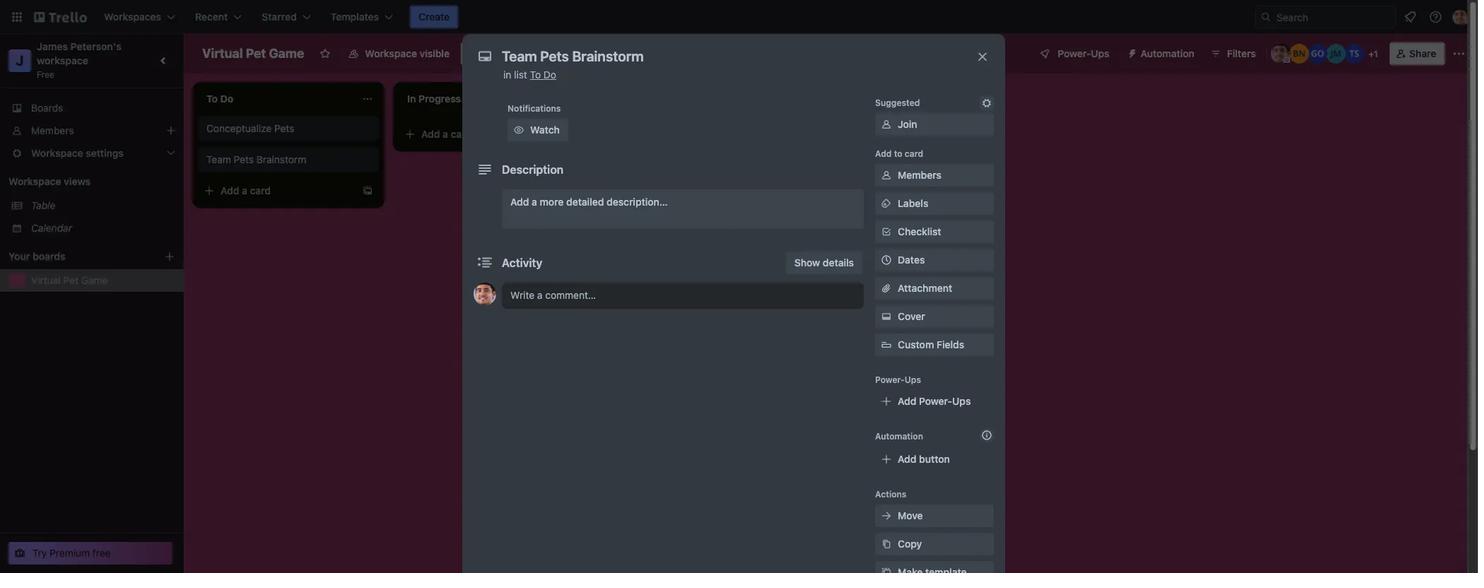 Task type: locate. For each thing, give the bounding box(es) containing it.
1 horizontal spatial pet
[[246, 46, 266, 61]]

sm image up join link
[[980, 96, 994, 110]]

1 vertical spatial members
[[898, 169, 942, 181]]

sm image for join
[[880, 117, 894, 132]]

1 vertical spatial add a card button
[[198, 180, 356, 202]]

to
[[894, 148, 903, 159]]

add a card button down notifications
[[399, 123, 557, 146]]

6 sm image from the top
[[880, 566, 894, 573]]

sm image inside checklist link
[[880, 225, 894, 239]]

workspace for workspace views
[[8, 175, 61, 187]]

4 sm image from the top
[[880, 310, 894, 324]]

1 horizontal spatial power-
[[919, 395, 952, 407]]

members
[[31, 124, 74, 136], [898, 169, 942, 181]]

list right another
[[880, 91, 894, 103]]

pet down your boards with 1 items element
[[63, 274, 78, 286]]

1 horizontal spatial automation
[[1141, 47, 1195, 59]]

game down your boards with 1 items element
[[81, 274, 108, 286]]

ups left automation button
[[1091, 47, 1110, 59]]

pet left star or unstar board icon
[[246, 46, 266, 61]]

create from template… image
[[362, 185, 373, 197]]

None text field
[[495, 44, 962, 69]]

virtual pet game inside text field
[[202, 46, 304, 61]]

power-ups
[[1058, 47, 1110, 59], [875, 375, 921, 385]]

0 vertical spatial workspace
[[365, 47, 417, 59]]

2 horizontal spatial power-
[[1058, 47, 1091, 59]]

card for create from template… image
[[250, 185, 271, 197]]

members for bottom members 'link'
[[898, 169, 942, 181]]

power-ups inside button
[[1058, 47, 1110, 59]]

sm image left "join"
[[880, 117, 894, 132]]

add a card button
[[399, 123, 557, 146], [198, 180, 356, 202]]

james peterson (jamespeterson93) image
[[1453, 8, 1470, 25]]

0 horizontal spatial pets
[[234, 153, 254, 165]]

0 notifications image
[[1402, 8, 1419, 25]]

1 horizontal spatial workspace
[[365, 47, 417, 59]]

premium
[[50, 547, 90, 559]]

1 vertical spatial card
[[905, 148, 923, 159]]

primary element
[[0, 0, 1478, 34]]

0 vertical spatial members
[[31, 124, 74, 136]]

1 horizontal spatial virtual pet game
[[202, 46, 304, 61]]

sm image for copy
[[880, 537, 894, 551]]

pets inside conceptualize pets link
[[274, 122, 294, 134]]

0 vertical spatial power-ups
[[1058, 47, 1110, 59]]

1 horizontal spatial game
[[269, 46, 304, 61]]

0 vertical spatial ups
[[1091, 47, 1110, 59]]

dates
[[898, 254, 925, 266]]

1 vertical spatial ups
[[905, 375, 921, 385]]

add power-ups
[[898, 395, 971, 407]]

sm image right power-ups button
[[1121, 42, 1141, 62]]

visible
[[420, 47, 450, 59]]

j link
[[8, 49, 31, 72]]

0 vertical spatial automation
[[1141, 47, 1195, 59]]

ups up add power-ups
[[905, 375, 921, 385]]

sm image inside cover link
[[880, 310, 894, 324]]

calendar
[[31, 222, 72, 234]]

tara schultz (taraschultz7) image
[[1345, 44, 1364, 64]]

0 vertical spatial virtual
[[202, 46, 243, 61]]

team pets brainstorm link
[[206, 153, 370, 167]]

0 vertical spatial game
[[269, 46, 304, 61]]

activity
[[502, 257, 543, 269]]

workspace inside button
[[365, 47, 417, 59]]

sm image inside labels link
[[880, 197, 894, 211]]

sm image
[[1121, 42, 1141, 62], [980, 96, 994, 110], [512, 123, 526, 137], [880, 225, 894, 239], [880, 537, 894, 551]]

add button
[[898, 453, 950, 465]]

ups down "fields"
[[952, 395, 971, 407]]

+ 1
[[1369, 49, 1378, 59]]

members down boards
[[31, 124, 74, 136]]

sm image inside join link
[[880, 117, 894, 132]]

a
[[443, 128, 448, 140], [242, 185, 247, 197], [532, 196, 537, 208]]

automation left filters button
[[1141, 47, 1195, 59]]

sm image inside move link
[[880, 509, 894, 523]]

sm image for labels
[[880, 197, 894, 211]]

0 vertical spatial pet
[[246, 46, 266, 61]]

1 horizontal spatial members link
[[875, 164, 994, 187]]

0 horizontal spatial a
[[242, 185, 247, 197]]

add to card
[[875, 148, 923, 159]]

0 vertical spatial members link
[[0, 119, 184, 142]]

2 sm image from the top
[[880, 168, 894, 182]]

members link up labels link
[[875, 164, 994, 187]]

join
[[898, 118, 917, 130]]

cover link
[[875, 305, 994, 328]]

watch
[[530, 124, 560, 136]]

add button button
[[875, 448, 994, 471]]

conceptualize
[[206, 122, 272, 134]]

virtual inside text field
[[202, 46, 243, 61]]

sm image
[[880, 117, 894, 132], [880, 168, 894, 182], [880, 197, 894, 211], [880, 310, 894, 324], [880, 509, 894, 523], [880, 566, 894, 573]]

game left star or unstar board icon
[[269, 46, 304, 61]]

virtual pet game
[[202, 46, 304, 61], [31, 274, 108, 286]]

0 vertical spatial virtual pet game
[[202, 46, 304, 61]]

add a card button for create from template… image
[[198, 180, 356, 202]]

1 horizontal spatial add a card button
[[399, 123, 557, 146]]

3 sm image from the top
[[880, 197, 894, 211]]

1 horizontal spatial members
[[898, 169, 942, 181]]

show details
[[795, 257, 854, 269]]

0 horizontal spatial ups
[[905, 375, 921, 385]]

james peterson (jamespeterson93) image
[[1271, 44, 1291, 64], [474, 283, 496, 305]]

automation button
[[1121, 42, 1203, 65]]

ben nelson (bennelson96) image
[[1289, 44, 1309, 64]]

boards
[[31, 102, 63, 114]]

try
[[33, 547, 47, 559]]

2 horizontal spatial ups
[[1091, 47, 1110, 59]]

0 vertical spatial power-
[[1058, 47, 1091, 59]]

to do link
[[530, 69, 556, 81]]

members link
[[0, 119, 184, 142], [875, 164, 994, 187]]

1 horizontal spatial ups
[[952, 395, 971, 407]]

members link down boards
[[0, 119, 184, 142]]

sm image inside copy link
[[880, 537, 894, 551]]

0 horizontal spatial james peterson (jamespeterson93) image
[[474, 283, 496, 305]]

1 sm image from the top
[[880, 117, 894, 132]]

0 horizontal spatial game
[[81, 274, 108, 286]]

filters button
[[1206, 42, 1260, 65]]

sm image left labels
[[880, 197, 894, 211]]

sm image for automation
[[1121, 42, 1141, 62]]

add a more detailed description…
[[510, 196, 668, 208]]

1 vertical spatial automation
[[875, 431, 923, 442]]

1 horizontal spatial card
[[451, 128, 472, 140]]

card for create from template… icon
[[451, 128, 472, 140]]

sm image for watch
[[512, 123, 526, 137]]

0 horizontal spatial workspace
[[8, 175, 61, 187]]

conceptualize pets link
[[206, 122, 370, 136]]

sm image inside members 'link'
[[880, 168, 894, 182]]

move link
[[875, 505, 994, 527]]

sm image for members
[[880, 168, 894, 182]]

0 horizontal spatial list
[[514, 69, 527, 81]]

show details link
[[786, 252, 863, 274]]

sm image for suggested
[[980, 96, 994, 110]]

your boards
[[8, 250, 66, 262]]

pets
[[274, 122, 294, 134], [234, 153, 254, 165]]

pets for conceptualize
[[274, 122, 294, 134]]

sm image down copy link
[[880, 566, 894, 573]]

pet
[[246, 46, 266, 61], [63, 274, 78, 286]]

sm image left watch
[[512, 123, 526, 137]]

sm image left cover
[[880, 310, 894, 324]]

1 vertical spatial virtual
[[31, 274, 61, 286]]

sm image down actions
[[880, 509, 894, 523]]

conceptualize pets
[[206, 122, 294, 134]]

card
[[451, 128, 472, 140], [905, 148, 923, 159], [250, 185, 271, 197]]

power-
[[1058, 47, 1091, 59], [875, 375, 905, 385], [919, 395, 952, 407]]

share
[[1410, 47, 1437, 59]]

create from template… image
[[563, 129, 574, 140]]

boards link
[[0, 97, 184, 119]]

workspace left visible
[[365, 47, 417, 59]]

0 horizontal spatial add a card
[[221, 185, 271, 197]]

boards
[[33, 250, 66, 262]]

0 vertical spatial add a card button
[[399, 123, 557, 146]]

1 vertical spatial power-
[[875, 375, 905, 385]]

1 vertical spatial pets
[[234, 153, 254, 165]]

1 horizontal spatial virtual
[[202, 46, 243, 61]]

1 horizontal spatial list
[[880, 91, 894, 103]]

open information menu image
[[1429, 10, 1443, 24]]

members up labels
[[898, 169, 942, 181]]

sm image down add to card on the right top of page
[[880, 168, 894, 182]]

1 horizontal spatial power-ups
[[1058, 47, 1110, 59]]

search image
[[1261, 11, 1272, 23]]

1 horizontal spatial pets
[[274, 122, 294, 134]]

filters
[[1227, 47, 1256, 59]]

0 horizontal spatial virtual
[[31, 274, 61, 286]]

1 horizontal spatial add a card
[[421, 128, 472, 140]]

actions
[[875, 489, 907, 500]]

0 horizontal spatial members
[[31, 124, 74, 136]]

list right in
[[514, 69, 527, 81]]

0 vertical spatial add a card
[[421, 128, 472, 140]]

sm image inside automation button
[[1121, 42, 1141, 62]]

1 horizontal spatial james peterson (jamespeterson93) image
[[1271, 44, 1291, 64]]

add a card button down brainstorm
[[198, 180, 356, 202]]

1 horizontal spatial a
[[443, 128, 448, 140]]

another
[[841, 91, 878, 103]]

1 vertical spatial members link
[[875, 164, 994, 187]]

pets inside team pets brainstorm link
[[234, 153, 254, 165]]

sm image inside watch button
[[512, 123, 526, 137]]

2 vertical spatial card
[[250, 185, 271, 197]]

in
[[503, 69, 511, 81]]

add
[[820, 91, 839, 103], [421, 128, 440, 140], [875, 148, 892, 159], [221, 185, 239, 197], [510, 196, 529, 208], [898, 395, 917, 407], [898, 453, 917, 465]]

Search field
[[1272, 6, 1396, 28]]

0 horizontal spatial card
[[250, 185, 271, 197]]

add power-ups link
[[875, 390, 994, 413]]

2 vertical spatial ups
[[952, 395, 971, 407]]

pets up brainstorm
[[274, 122, 294, 134]]

1 vertical spatial list
[[880, 91, 894, 103]]

workspace up the table
[[8, 175, 61, 187]]

0 vertical spatial pets
[[274, 122, 294, 134]]

virtual
[[202, 46, 243, 61], [31, 274, 61, 286]]

0 horizontal spatial pet
[[63, 274, 78, 286]]

sm image left copy
[[880, 537, 894, 551]]

0 vertical spatial card
[[451, 128, 472, 140]]

sm image left checklist
[[880, 225, 894, 239]]

james peterson's workspace link
[[37, 40, 124, 66]]

automation up add button
[[875, 431, 923, 442]]

1 vertical spatial game
[[81, 274, 108, 286]]

calendar link
[[31, 221, 175, 235]]

5 sm image from the top
[[880, 509, 894, 523]]

0 horizontal spatial power-ups
[[875, 375, 921, 385]]

pets right team at the top of page
[[234, 153, 254, 165]]

0 horizontal spatial add a card button
[[198, 180, 356, 202]]

button
[[919, 453, 950, 465]]

sm image for checklist
[[880, 225, 894, 239]]

1 vertical spatial add a card
[[221, 185, 271, 197]]

0 horizontal spatial virtual pet game
[[31, 274, 108, 286]]

cover
[[898, 310, 925, 322]]

members for the leftmost members 'link'
[[31, 124, 74, 136]]

1 vertical spatial workspace
[[8, 175, 61, 187]]

automation
[[1141, 47, 1195, 59], [875, 431, 923, 442]]

suggested
[[875, 98, 920, 108]]



Task type: describe. For each thing, give the bounding box(es) containing it.
Write a comment text field
[[502, 283, 864, 308]]

workspace
[[37, 54, 88, 66]]

detailed
[[566, 196, 604, 208]]

0 horizontal spatial automation
[[875, 431, 923, 442]]

free
[[37, 69, 54, 80]]

sm image for move
[[880, 509, 894, 523]]

create
[[419, 11, 450, 23]]

a for create from template… icon
[[443, 128, 448, 140]]

jeremy miller (jeremymiller198) image
[[1326, 44, 1346, 64]]

free
[[93, 547, 111, 559]]

+
[[1369, 49, 1374, 59]]

j
[[16, 52, 24, 69]]

list inside button
[[880, 91, 894, 103]]

0 vertical spatial james peterson (jamespeterson93) image
[[1271, 44, 1291, 64]]

pet inside text field
[[246, 46, 266, 61]]

checklist link
[[875, 221, 994, 243]]

add board image
[[164, 251, 175, 262]]

peterson's
[[70, 40, 122, 52]]

automation inside button
[[1141, 47, 1195, 59]]

try premium free button
[[8, 542, 173, 565]]

do
[[544, 69, 556, 81]]

labels
[[898, 197, 929, 209]]

add another list button
[[795, 82, 987, 113]]

2 horizontal spatial a
[[532, 196, 537, 208]]

checklist
[[898, 226, 941, 238]]

table
[[31, 199, 55, 211]]

watch button
[[508, 119, 568, 141]]

custom
[[898, 339, 934, 351]]

in list to do
[[503, 69, 556, 81]]

add another list
[[820, 91, 894, 103]]

0 horizontal spatial power-
[[875, 375, 905, 385]]

ups inside button
[[1091, 47, 1110, 59]]

james peterson's workspace free
[[37, 40, 124, 80]]

copy
[[898, 538, 922, 550]]

copy link
[[875, 533, 994, 556]]

notifications
[[508, 103, 561, 114]]

star or unstar board image
[[320, 48, 331, 59]]

add a card for create from template… icon
[[421, 128, 472, 140]]

create button
[[410, 6, 458, 28]]

add a card for create from template… image
[[221, 185, 271, 197]]

game inside text field
[[269, 46, 304, 61]]

brainstorm
[[256, 153, 306, 165]]

show menu image
[[1452, 47, 1466, 61]]

power- inside button
[[1058, 47, 1091, 59]]

workspace views
[[8, 175, 91, 187]]

a for create from template… image
[[242, 185, 247, 197]]

to
[[530, 69, 541, 81]]

attachment button
[[875, 277, 994, 300]]

james
[[37, 40, 68, 52]]

table link
[[31, 199, 175, 213]]

1 vertical spatial james peterson (jamespeterson93) image
[[474, 283, 496, 305]]

custom fields
[[898, 339, 964, 351]]

description…
[[607, 196, 668, 208]]

attachment
[[898, 282, 953, 294]]

join link
[[875, 113, 994, 136]]

1 vertical spatial virtual pet game
[[31, 274, 108, 286]]

gary orlando (garyorlando) image
[[1308, 44, 1328, 64]]

workspace for workspace visible
[[365, 47, 417, 59]]

your
[[8, 250, 30, 262]]

more
[[540, 196, 564, 208]]

customize views image
[[528, 47, 542, 61]]

move
[[898, 510, 923, 522]]

your boards with 1 items element
[[8, 248, 143, 265]]

dates button
[[875, 249, 994, 271]]

1 vertical spatial power-ups
[[875, 375, 921, 385]]

show
[[795, 257, 820, 269]]

board
[[485, 47, 513, 59]]

2 horizontal spatial card
[[905, 148, 923, 159]]

0 horizontal spatial members link
[[0, 119, 184, 142]]

custom fields button
[[875, 338, 994, 352]]

Board name text field
[[195, 42, 311, 65]]

virtual pet game link
[[31, 274, 175, 288]]

team
[[206, 153, 231, 165]]

fields
[[937, 339, 964, 351]]

0 vertical spatial list
[[514, 69, 527, 81]]

workspace visible
[[365, 47, 450, 59]]

try premium free
[[33, 547, 111, 559]]

details
[[823, 257, 854, 269]]

workspace visible button
[[340, 42, 458, 65]]

1 vertical spatial pet
[[63, 274, 78, 286]]

add a card button for create from template… icon
[[399, 123, 557, 146]]

board link
[[461, 42, 521, 65]]

share button
[[1390, 42, 1445, 65]]

pets for team
[[234, 153, 254, 165]]

sm image for cover
[[880, 310, 894, 324]]

team pets brainstorm
[[206, 153, 306, 165]]

power-ups button
[[1030, 42, 1118, 65]]

description
[[502, 163, 564, 176]]

2 vertical spatial power-
[[919, 395, 952, 407]]

add a more detailed description… link
[[502, 189, 864, 229]]

labels link
[[875, 192, 994, 215]]

views
[[64, 175, 91, 187]]

1
[[1374, 49, 1378, 59]]



Task type: vqa. For each thing, say whether or not it's contained in the screenshot.
the Power- to the middle
yes



